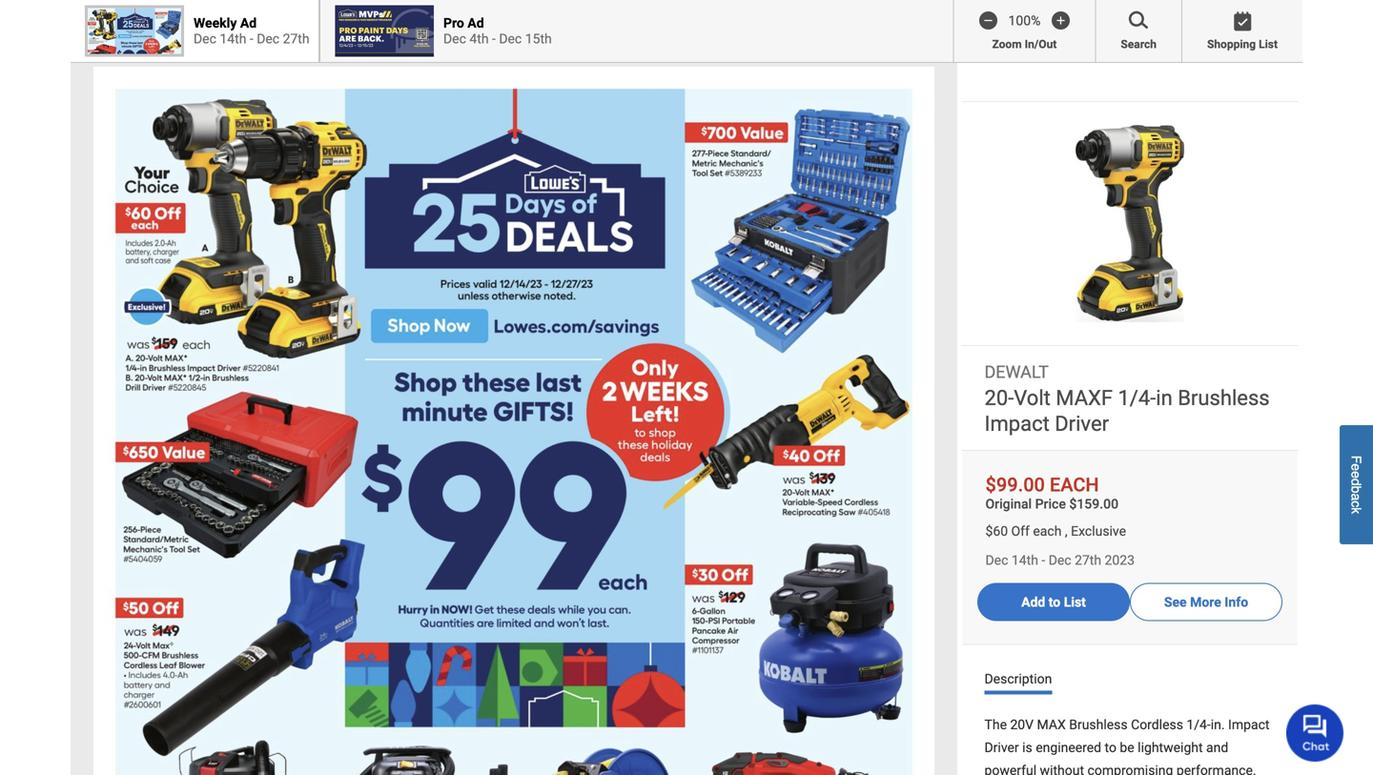 Task type: describe. For each thing, give the bounding box(es) containing it.
k
[[1350, 508, 1365, 514]]

b
[[1350, 486, 1365, 494]]

f e e d b a c k button
[[1341, 425, 1374, 545]]

f e e d b a c k
[[1350, 456, 1365, 514]]

f
[[1350, 456, 1365, 464]]

a
[[1350, 494, 1365, 501]]



Task type: locate. For each thing, give the bounding box(es) containing it.
c
[[1350, 501, 1365, 508]]

e up b
[[1350, 471, 1365, 479]]

chat invite button image
[[1287, 704, 1345, 762]]

e up "d"
[[1350, 464, 1365, 471]]

2 e from the top
[[1350, 471, 1365, 479]]

d
[[1350, 479, 1365, 486]]

1 e from the top
[[1350, 464, 1365, 471]]

e
[[1350, 464, 1365, 471], [1350, 471, 1365, 479]]



Task type: vqa. For each thing, say whether or not it's contained in the screenshot.
the e
yes



